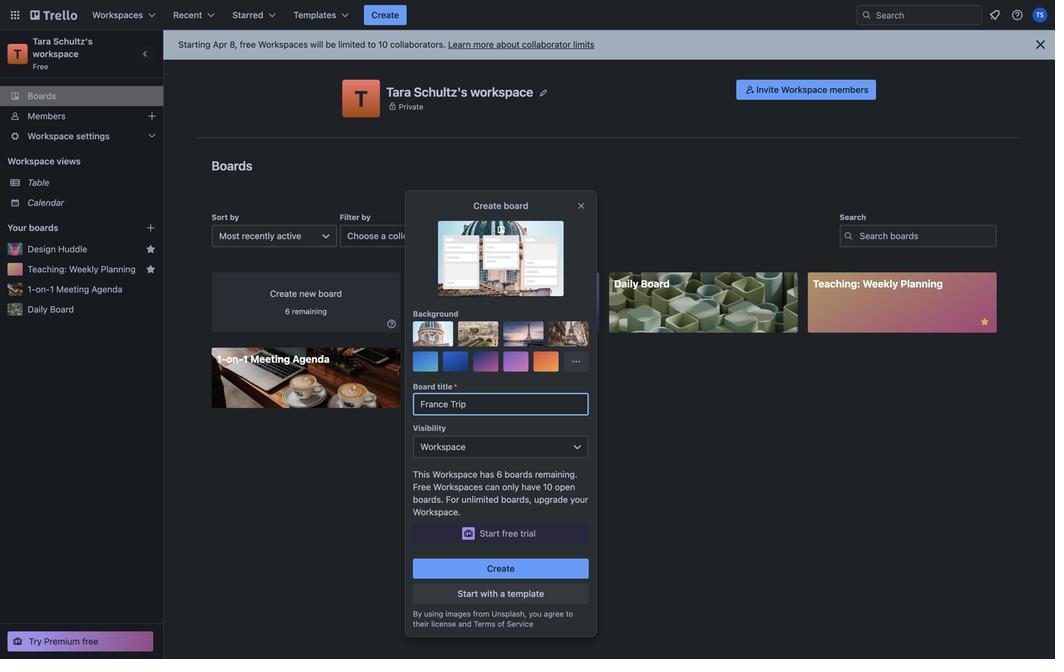 Task type: locate. For each thing, give the bounding box(es) containing it.
1-on-1 meeting agenda down 6 remaining
[[217, 353, 330, 365]]

workspaces up workspace navigation collapse icon
[[92, 10, 143, 20]]

teaching: weekly planning inside button
[[28, 264, 136, 274]]

6 left remaining
[[285, 307, 290, 316]]

1 vertical spatial workspaces
[[258, 39, 308, 50]]

0 vertical spatial free
[[33, 62, 48, 71]]

1 vertical spatial to
[[566, 610, 573, 619]]

0 horizontal spatial free
[[33, 62, 48, 71]]

0 horizontal spatial 10
[[378, 39, 388, 50]]

teaching: weekly planning down search text field
[[813, 278, 943, 290]]

with
[[480, 589, 498, 599]]

invite workspace members button
[[736, 80, 876, 100]]

0 horizontal spatial teaching: weekly planning
[[28, 264, 136, 274]]

schultz's up private
[[414, 84, 468, 99]]

choose a collection
[[347, 231, 429, 241]]

workspace inside this workspace has 6 boards remaining. free workspaces can only have 10 open boards. for unlimited boards, upgrade your workspace.
[[433, 470, 478, 480]]

tara inside tara schultz's workspace free
[[33, 36, 51, 46]]

huddle
[[58, 244, 87, 254], [452, 278, 487, 290]]

0 horizontal spatial t
[[14, 46, 22, 61]]

workspace inside tara schultz's workspace free
[[33, 49, 79, 59]]

boards up only at bottom left
[[505, 470, 533, 480]]

huddle up background
[[452, 278, 487, 290]]

1 horizontal spatial by
[[362, 213, 371, 222]]

teaching: weekly planning
[[28, 264, 136, 274], [813, 278, 943, 290]]

premium
[[44, 637, 80, 647]]

workspace inside dropdown button
[[28, 131, 74, 141]]

members link
[[0, 106, 163, 126]]

by right 'sort'
[[230, 213, 239, 222]]

agenda down 'teaching: weekly planning' button
[[92, 284, 122, 295]]

0 vertical spatial on-
[[36, 284, 50, 295]]

1 vertical spatial board
[[318, 289, 342, 299]]

0 vertical spatial design huddle
[[28, 244, 87, 254]]

boards up sort by
[[212, 158, 252, 173]]

2 horizontal spatial board
[[641, 278, 670, 290]]

2 starred icon image from the top
[[146, 264, 156, 274]]

0 vertical spatial 1-
[[28, 284, 36, 295]]

0 horizontal spatial huddle
[[58, 244, 87, 254]]

1 horizontal spatial teaching:
[[813, 278, 860, 290]]

recent button
[[166, 5, 222, 25]]

0 horizontal spatial 1-
[[28, 284, 36, 295]]

workspace down about
[[470, 84, 533, 99]]

0 horizontal spatial 6
[[285, 307, 290, 316]]

1 vertical spatial starred icon image
[[146, 264, 156, 274]]

0 horizontal spatial board
[[318, 289, 342, 299]]

choose
[[347, 231, 379, 241]]

t
[[14, 46, 22, 61], [354, 85, 368, 111]]

board
[[641, 278, 670, 290], [50, 304, 74, 315], [413, 383, 435, 391]]

0 vertical spatial daily
[[614, 278, 639, 290]]

1 vertical spatial workspace
[[470, 84, 533, 99]]

1 horizontal spatial board
[[413, 383, 435, 391]]

templates button
[[286, 5, 356, 25]]

1 vertical spatial schultz's
[[414, 84, 468, 99]]

1 vertical spatial free
[[502, 529, 518, 539]]

free right 8,
[[240, 39, 256, 50]]

start left with
[[458, 589, 478, 599]]

workspaces up for
[[433, 482, 483, 492]]

boards down calendar
[[29, 223, 58, 233]]

free left trial
[[502, 529, 518, 539]]

start free trial
[[480, 529, 536, 539]]

1 horizontal spatial design huddle
[[416, 278, 487, 290]]

0 vertical spatial meeting
[[56, 284, 89, 295]]

your boards
[[8, 223, 58, 233]]

1 horizontal spatial 1-on-1 meeting agenda link
[[212, 348, 400, 408]]

design down your boards
[[28, 244, 56, 254]]

to
[[368, 39, 376, 50], [566, 610, 573, 619]]

1 vertical spatial agenda
[[293, 353, 330, 365]]

remaining.
[[535, 470, 578, 480]]

0 horizontal spatial a
[[381, 231, 386, 241]]

free right the t link
[[33, 62, 48, 71]]

1 vertical spatial on-
[[226, 353, 243, 365]]

1 vertical spatial create button
[[413, 559, 589, 579]]

t inside button
[[354, 85, 368, 111]]

1 vertical spatial 10
[[543, 482, 553, 492]]

to inside by using images from unsplash, you agree to their
[[566, 610, 573, 619]]

Search field
[[872, 6, 982, 24]]

starred icon image
[[146, 244, 156, 254], [146, 264, 156, 274]]

0 horizontal spatial free
[[82, 637, 98, 647]]

1 horizontal spatial free
[[413, 482, 431, 492]]

0 horizontal spatial daily
[[28, 304, 48, 315]]

workspace for workspace settings
[[28, 131, 74, 141]]

6
[[285, 307, 290, 316], [497, 470, 502, 480]]

0 horizontal spatial design
[[28, 244, 56, 254]]

daily board
[[614, 278, 670, 290], [28, 304, 74, 315]]

create new board
[[270, 289, 342, 299]]

workspace up table
[[8, 156, 54, 166]]

0 vertical spatial teaching:
[[28, 264, 67, 274]]

1 vertical spatial 1-on-1 meeting agenda link
[[212, 348, 400, 408]]

2 horizontal spatial workspaces
[[433, 482, 483, 492]]

sm image inside invite workspace members button
[[744, 84, 756, 96]]

0 vertical spatial design
[[28, 244, 56, 254]]

Search text field
[[840, 225, 997, 247]]

workspaces inside popup button
[[92, 10, 143, 20]]

design inside button
[[28, 244, 56, 254]]

0 horizontal spatial tara
[[33, 36, 51, 46]]

agenda
[[92, 284, 122, 295], [293, 353, 330, 365]]

workspace
[[781, 84, 828, 95], [28, 131, 74, 141], [8, 156, 54, 166], [421, 442, 466, 452], [433, 470, 478, 480]]

license link
[[431, 620, 456, 629]]

weekly
[[69, 264, 98, 274], [863, 278, 898, 290]]

huddle down your boards with 4 items element
[[58, 244, 87, 254]]

tara for tara schultz's workspace free
[[33, 36, 51, 46]]

free
[[240, 39, 256, 50], [502, 529, 518, 539], [82, 637, 98, 647]]

6 right has at the left bottom
[[497, 470, 502, 480]]

open information menu image
[[1011, 9, 1024, 21]]

1 vertical spatial 1-on-1 meeting agenda
[[217, 353, 330, 365]]

design huddle
[[28, 244, 87, 254], [416, 278, 487, 290]]

1-on-1 meeting agenda link
[[28, 283, 156, 296], [212, 348, 400, 408]]

meeting
[[56, 284, 89, 295], [250, 353, 290, 365]]

1 horizontal spatial 10
[[543, 482, 553, 492]]

weekly inside "link"
[[863, 278, 898, 290]]

sm image
[[744, 84, 756, 96], [385, 318, 398, 330]]

1 vertical spatial design huddle
[[416, 278, 487, 290]]

starred icon image for design huddle
[[146, 244, 156, 254]]

meeting down 'teaching: weekly planning' button
[[56, 284, 89, 295]]

about
[[496, 39, 520, 50]]

0 vertical spatial t
[[14, 46, 22, 61]]

workspace down visibility
[[421, 442, 466, 452]]

10 inside this workspace has 6 boards remaining. free workspaces can only have 10 open boards. for unlimited boards, upgrade your workspace.
[[543, 482, 553, 492]]

tara up private
[[386, 84, 411, 99]]

10 up upgrade
[[543, 482, 553, 492]]

2 vertical spatial board
[[413, 383, 435, 391]]

create board
[[473, 201, 528, 211]]

design
[[28, 244, 56, 254], [416, 278, 449, 290]]

1 vertical spatial start
[[458, 589, 478, 599]]

workspace for tara schultz's workspace free
[[33, 49, 79, 59]]

0 vertical spatial start
[[480, 529, 500, 539]]

workspace up for
[[433, 470, 478, 480]]

collection
[[388, 231, 429, 241]]

0 vertical spatial weekly
[[69, 264, 98, 274]]

open
[[555, 482, 575, 492]]

workspaces inside this workspace has 6 boards remaining. free workspaces can only have 10 open boards. for unlimited boards, upgrade your workspace.
[[433, 482, 483, 492]]

0 horizontal spatial start
[[458, 589, 478, 599]]

a right choose
[[381, 231, 386, 241]]

1 horizontal spatial boards
[[505, 470, 533, 480]]

0 horizontal spatial by
[[230, 213, 239, 222]]

0 vertical spatial 1
[[50, 284, 54, 295]]

10 right limited
[[378, 39, 388, 50]]

0 horizontal spatial 1-on-1 meeting agenda link
[[28, 283, 156, 296]]

daily
[[614, 278, 639, 290], [28, 304, 48, 315]]

start with a template
[[458, 589, 544, 599]]

tara right the t link
[[33, 36, 51, 46]]

0 notifications image
[[987, 8, 1002, 23]]

boards inside your boards with 4 items element
[[29, 223, 58, 233]]

weekly down search text field
[[863, 278, 898, 290]]

teaching:
[[28, 264, 67, 274], [813, 278, 860, 290]]

0 horizontal spatial meeting
[[56, 284, 89, 295]]

workspace right the t link
[[33, 49, 79, 59]]

1 horizontal spatial t
[[354, 85, 368, 111]]

0 vertical spatial 1-on-1 meeting agenda link
[[28, 283, 156, 296]]

free inside tara schultz's workspace free
[[33, 62, 48, 71]]

your
[[570, 495, 588, 505]]

1 horizontal spatial daily board
[[614, 278, 670, 290]]

using
[[424, 610, 443, 619]]

meeting down 6 remaining
[[250, 353, 290, 365]]

workspace right invite
[[781, 84, 828, 95]]

schultz's
[[53, 36, 93, 46], [414, 84, 468, 99]]

have
[[522, 482, 541, 492]]

1 starred icon image from the top
[[146, 244, 156, 254]]

1 horizontal spatial 1
[[243, 353, 248, 365]]

schultz's inside tara schultz's workspace free
[[53, 36, 93, 46]]

workspace for tara schultz's workspace
[[470, 84, 533, 99]]

of
[[498, 620, 505, 629]]

template
[[508, 589, 544, 599]]

try
[[29, 637, 42, 647]]

start free trial button
[[413, 524, 589, 544]]

collaborators.
[[390, 39, 446, 50]]

workspace inside button
[[781, 84, 828, 95]]

collaborator
[[522, 39, 571, 50]]

0 vertical spatial boards
[[29, 223, 58, 233]]

1 vertical spatial a
[[500, 589, 505, 599]]

0 horizontal spatial workspaces
[[92, 10, 143, 20]]

0 horizontal spatial agenda
[[92, 284, 122, 295]]

planning
[[101, 264, 136, 274], [901, 278, 943, 290]]

custom image image
[[428, 329, 438, 339]]

1 vertical spatial tara
[[386, 84, 411, 99]]

design up background
[[416, 278, 449, 290]]

teaching: weekly planning down the design huddle button
[[28, 264, 136, 274]]

2 horizontal spatial free
[[502, 529, 518, 539]]

planning down search text field
[[901, 278, 943, 290]]

2 vertical spatial workspaces
[[433, 482, 483, 492]]

terms of service link
[[474, 620, 533, 629]]

1 vertical spatial daily
[[28, 304, 48, 315]]

1 vertical spatial free
[[413, 482, 431, 492]]

daily board link
[[609, 273, 798, 333], [28, 303, 156, 316]]

2 by from the left
[[362, 213, 371, 222]]

free
[[33, 62, 48, 71], [413, 482, 431, 492]]

1 horizontal spatial tara
[[386, 84, 411, 99]]

boards
[[29, 223, 58, 233], [505, 470, 533, 480]]

0 vertical spatial daily board
[[614, 278, 670, 290]]

weekly down the design huddle button
[[69, 264, 98, 274]]

design huddle down your boards with 4 items element
[[28, 244, 87, 254]]

you
[[529, 610, 542, 619]]

workspace for workspace
[[421, 442, 466, 452]]

1 vertical spatial meeting
[[250, 353, 290, 365]]

start down unlimited
[[480, 529, 500, 539]]

0 vertical spatial board
[[504, 201, 528, 211]]

free down this
[[413, 482, 431, 492]]

workspaces left will
[[258, 39, 308, 50]]

by right filter
[[362, 213, 371, 222]]

0 horizontal spatial planning
[[101, 264, 136, 274]]

workspace down the members
[[28, 131, 74, 141]]

None text field
[[413, 393, 589, 416]]

1 horizontal spatial meeting
[[250, 353, 290, 365]]

create button up starting apr 8, free workspaces will be limited to 10 collaborators. learn more about collaborator limits
[[364, 5, 407, 25]]

schultz's down back to home image
[[53, 36, 93, 46]]

by
[[230, 213, 239, 222], [362, 213, 371, 222]]

1
[[50, 284, 54, 295], [243, 353, 248, 365]]

workspaces
[[92, 10, 143, 20], [258, 39, 308, 50], [433, 482, 483, 492]]

boards up the members
[[28, 91, 56, 101]]

1 vertical spatial t
[[354, 85, 368, 111]]

1 horizontal spatial board
[[504, 201, 528, 211]]

free right premium
[[82, 637, 98, 647]]

t left private
[[354, 85, 368, 111]]

1 horizontal spatial free
[[240, 39, 256, 50]]

by for filter by
[[362, 213, 371, 222]]

1 horizontal spatial schultz's
[[414, 84, 468, 99]]

0 horizontal spatial 1
[[50, 284, 54, 295]]

a
[[381, 231, 386, 241], [500, 589, 505, 599]]

workspace settings button
[[0, 126, 163, 146]]

create button up start with a template
[[413, 559, 589, 579]]

active
[[277, 231, 301, 241]]

sort by
[[212, 213, 239, 222]]

1 horizontal spatial start
[[480, 529, 500, 539]]

t left tara schultz's workspace free
[[14, 46, 22, 61]]

their
[[413, 620, 429, 629]]

1 vertical spatial boards
[[505, 470, 533, 480]]

teaching: inside 'teaching: weekly planning' button
[[28, 264, 67, 274]]

1 horizontal spatial weekly
[[863, 278, 898, 290]]

to right limited
[[368, 39, 376, 50]]

planning down the design huddle button
[[101, 264, 136, 274]]

to right agree
[[566, 610, 573, 619]]

1 horizontal spatial workspaces
[[258, 39, 308, 50]]

a right with
[[500, 589, 505, 599]]

1 vertical spatial design
[[416, 278, 449, 290]]

1 vertical spatial weekly
[[863, 278, 898, 290]]

1 by from the left
[[230, 213, 239, 222]]

0 vertical spatial tara
[[33, 36, 51, 46]]

1-on-1 meeting agenda down 'teaching: weekly planning' button
[[28, 284, 122, 295]]

close popover image
[[576, 201, 586, 211]]

design huddle up background
[[416, 278, 487, 290]]

sort
[[212, 213, 228, 222]]

1 horizontal spatial teaching: weekly planning
[[813, 278, 943, 290]]

background element
[[413, 322, 589, 372]]

0 vertical spatial schultz's
[[53, 36, 93, 46]]

0 vertical spatial workspaces
[[92, 10, 143, 20]]

agenda down remaining
[[293, 353, 330, 365]]

calendar link
[[28, 197, 156, 209]]

search
[[840, 213, 866, 222]]

0 horizontal spatial workspace
[[33, 49, 79, 59]]

teaching: weekly planning link
[[808, 273, 997, 333]]



Task type: vqa. For each thing, say whether or not it's contained in the screenshot.
16
no



Task type: describe. For each thing, give the bounding box(es) containing it.
invite
[[756, 84, 779, 95]]

boards link
[[0, 86, 163, 106]]

6 inside this workspace has 6 boards remaining. free workspaces can only have 10 open boards. for unlimited boards, upgrade your workspace.
[[497, 470, 502, 480]]

tara schultz's workspace
[[386, 84, 533, 99]]

teaching: weekly planning button
[[28, 263, 141, 276]]

0 vertical spatial a
[[381, 231, 386, 241]]

teaching: inside "link"
[[813, 278, 860, 290]]

t for the t link
[[14, 46, 22, 61]]

background
[[413, 310, 458, 318]]

1 horizontal spatial 1-on-1 meeting agenda
[[217, 353, 330, 365]]

this
[[413, 470, 430, 480]]

agree
[[544, 610, 564, 619]]

back to home image
[[30, 5, 77, 25]]

try premium free
[[29, 637, 98, 647]]

limits
[[573, 39, 595, 50]]

limited
[[338, 39, 365, 50]]

visibility
[[413, 424, 446, 433]]

teaching: weekly planning inside "link"
[[813, 278, 943, 290]]

start for start with a template
[[458, 589, 478, 599]]

1 vertical spatial 1-
[[217, 353, 226, 365]]

learn more about collaborator limits link
[[448, 39, 595, 50]]

0 vertical spatial agenda
[[92, 284, 122, 295]]

t link
[[8, 44, 28, 64]]

filter by
[[340, 213, 371, 222]]

planning inside 'teaching: weekly planning' button
[[101, 264, 136, 274]]

0 horizontal spatial sm image
[[385, 318, 398, 330]]

planning inside the teaching: weekly planning "link"
[[901, 278, 943, 290]]

starred icon image for teaching: weekly planning
[[146, 264, 156, 274]]

can
[[485, 482, 500, 492]]

templates
[[294, 10, 336, 20]]

create button inside primary element
[[364, 5, 407, 25]]

1 horizontal spatial daily board link
[[609, 273, 798, 333]]

service
[[507, 620, 533, 629]]

this workspace has 6 boards remaining. free workspaces can only have 10 open boards. for unlimited boards, upgrade your workspace.
[[413, 470, 588, 518]]

*
[[454, 383, 457, 391]]

by
[[413, 610, 422, 619]]

2 vertical spatial free
[[82, 637, 98, 647]]

boards,
[[501, 495, 532, 505]]

t button
[[342, 80, 380, 117]]

title
[[437, 383, 453, 391]]

design huddle inside button
[[28, 244, 87, 254]]

workspace navigation collapse icon image
[[137, 45, 155, 63]]

weekly inside button
[[69, 264, 98, 274]]

recently
[[242, 231, 275, 241]]

apr
[[213, 39, 227, 50]]

0 horizontal spatial on-
[[36, 284, 50, 295]]

workspaces button
[[85, 5, 163, 25]]

your boards with 4 items element
[[8, 220, 127, 236]]

license and terms of service
[[431, 620, 533, 629]]

boards inside this workspace has 6 boards remaining. free workspaces can only have 10 open boards. for unlimited boards, upgrade your workspace.
[[505, 470, 533, 480]]

0 horizontal spatial daily board
[[28, 304, 74, 315]]

for
[[446, 495, 459, 505]]

t for t button
[[354, 85, 368, 111]]

private
[[399, 102, 423, 111]]

your
[[8, 223, 27, 233]]

views
[[57, 156, 81, 166]]

terms
[[474, 620, 496, 629]]

start with a template button
[[413, 584, 589, 604]]

remaining
[[292, 307, 327, 316]]

1 horizontal spatial on-
[[226, 353, 243, 365]]

and
[[458, 620, 472, 629]]

table link
[[28, 177, 156, 189]]

0 horizontal spatial 1-on-1 meeting agenda
[[28, 284, 122, 295]]

design huddle link
[[410, 273, 599, 333]]

add board image
[[146, 223, 156, 233]]

workspace for workspace views
[[8, 156, 54, 166]]

0 vertical spatial free
[[240, 39, 256, 50]]

0 vertical spatial board
[[641, 278, 670, 290]]

schultz's for tara schultz's workspace free
[[53, 36, 93, 46]]

1 horizontal spatial daily
[[614, 278, 639, 290]]

6 remaining
[[285, 307, 327, 316]]

learn
[[448, 39, 471, 50]]

unsplash,
[[492, 610, 527, 619]]

0 vertical spatial 6
[[285, 307, 290, 316]]

1 vertical spatial boards
[[212, 158, 252, 173]]

images
[[445, 610, 471, 619]]

boards.
[[413, 495, 444, 505]]

0 horizontal spatial board
[[50, 304, 74, 315]]

board title *
[[413, 383, 457, 391]]

search image
[[862, 10, 872, 20]]

0 vertical spatial boards
[[28, 91, 56, 101]]

only
[[502, 482, 519, 492]]

tara for tara schultz's workspace
[[386, 84, 411, 99]]

free inside this workspace has 6 boards remaining. free workspaces can only have 10 open boards. for unlimited boards, upgrade your workspace.
[[413, 482, 431, 492]]

settings
[[76, 131, 110, 141]]

workspace views
[[8, 156, 81, 166]]

click to unstar this board. it will be removed from your starred list. image
[[979, 317, 991, 328]]

8,
[[230, 39, 237, 50]]

0 vertical spatial to
[[368, 39, 376, 50]]

starting apr 8, free workspaces will be limited to 10 collaborators. learn more about collaborator limits
[[178, 39, 595, 50]]

create inside primary element
[[371, 10, 399, 20]]

1 horizontal spatial huddle
[[452, 278, 487, 290]]

0 vertical spatial 10
[[378, 39, 388, 50]]

trial
[[520, 529, 536, 539]]

recent
[[173, 10, 202, 20]]

workspace settings
[[28, 131, 110, 141]]

upgrade
[[534, 495, 568, 505]]

license
[[431, 620, 456, 629]]

huddle inside button
[[58, 244, 87, 254]]

more
[[473, 39, 494, 50]]

try premium free button
[[8, 632, 153, 652]]

choose a collection button
[[340, 225, 465, 247]]

has
[[480, 470, 494, 480]]

1 horizontal spatial create button
[[413, 559, 589, 579]]

filter
[[340, 213, 360, 222]]

most recently active
[[219, 231, 301, 241]]

design huddle button
[[28, 243, 141, 256]]

by for sort by
[[230, 213, 239, 222]]

new
[[299, 289, 316, 299]]

tara schultz (taraschultz7) image
[[1033, 8, 1048, 23]]

tara schultz's workspace free
[[33, 36, 95, 71]]

starred
[[232, 10, 263, 20]]

primary element
[[0, 0, 1055, 30]]

workspace.
[[413, 507, 461, 518]]

members
[[830, 84, 869, 95]]

starred button
[[225, 5, 283, 25]]

invite workspace members
[[756, 84, 869, 95]]

tara schultz's workspace link
[[33, 36, 95, 59]]

schultz's for tara schultz's workspace
[[414, 84, 468, 99]]

0 horizontal spatial daily board link
[[28, 303, 156, 316]]

starting
[[178, 39, 211, 50]]

by using images from unsplash, you agree to their
[[413, 610, 573, 629]]

start for start free trial
[[480, 529, 500, 539]]

table
[[28, 177, 49, 188]]

unlimited
[[462, 495, 499, 505]]



